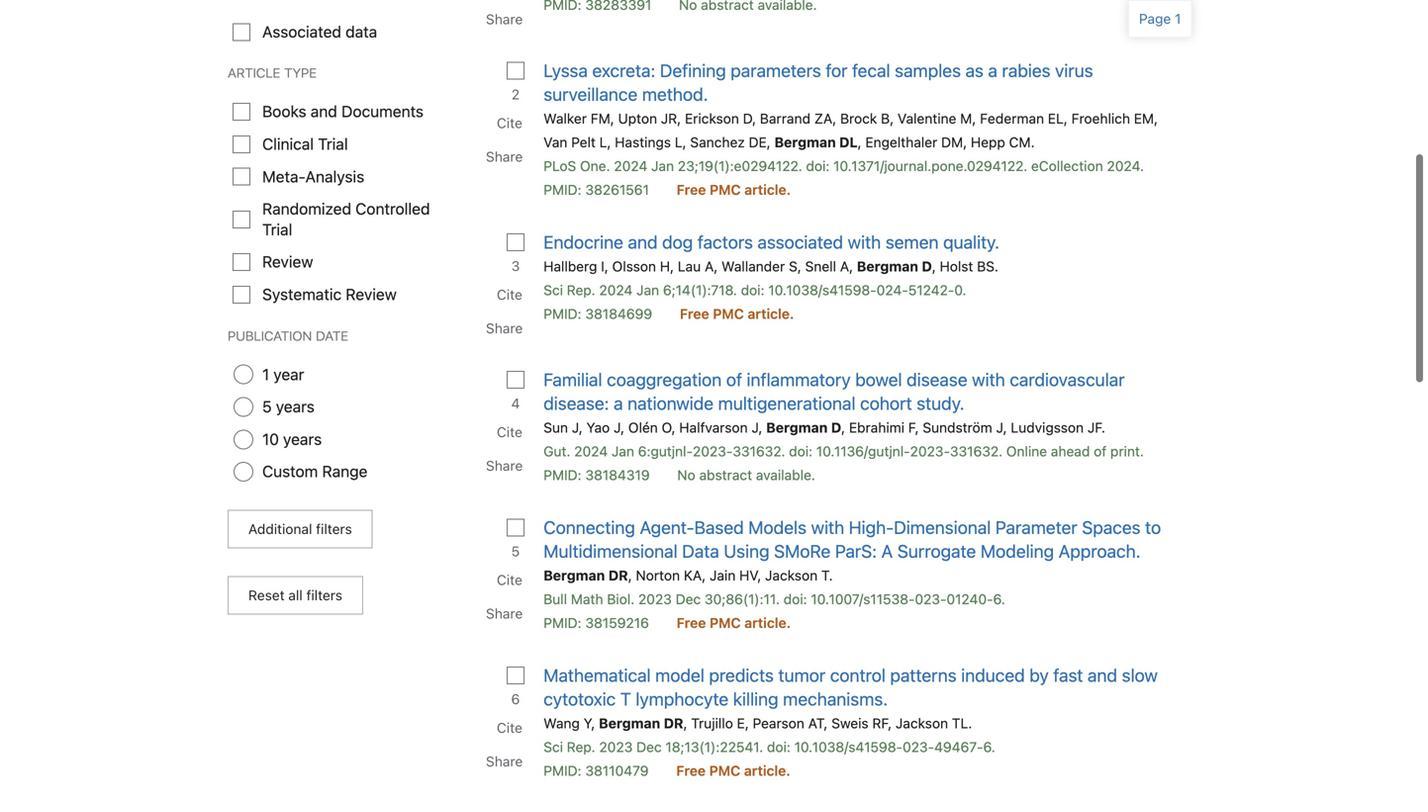 Task type: vqa. For each thing, say whether or not it's contained in the screenshot.
the middle the
no



Task type: locate. For each thing, give the bounding box(es) containing it.
2 cite button from the top
[[495, 277, 527, 311]]

bergman dr , norton ka, jain hv, jackson t. bull math biol. 2023 dec 30;86(1):11. doi: 10.1007/s11538-023-01240-6. pmid: 38159216
[[543, 567, 1005, 630]]

free for based
[[677, 614, 706, 630]]

with left semen
[[848, 231, 881, 252]]

0 horizontal spatial and
[[311, 101, 337, 120]]

doi: down pearson
[[767, 738, 791, 755]]

1 vertical spatial jackson
[[896, 715, 948, 731]]

randomized
[[262, 198, 351, 217]]

1 horizontal spatial 1
[[1175, 10, 1181, 27]]

review up date
[[346, 284, 397, 303]]

mathematical model predicts tumor control patterns induced by fast and slow cytotoxic t lymphocyte killing mechanisms. link
[[543, 663, 1185, 711]]

rep. down hallberg
[[567, 281, 595, 297]]

, inside wang y, bergman dr , trujillo e, pearson at, sweis rf, jackson tl. sci rep. 2023 dec 18;13(1):22541. doi: 10.1038/s41598-023-49467-6. pmid: 38110479
[[683, 715, 687, 731]]

lyssa excreta: defining parameters for fecal samples as a rabies virus surveillance method. link
[[543, 58, 1185, 105]]

1 vertical spatial 1
[[262, 364, 269, 383]]

1 vertical spatial and
[[628, 231, 658, 252]]

share button down 6
[[484, 744, 528, 778]]

dec up the 38110479
[[636, 738, 662, 755]]

pmc down 23;19(1):e0294122.
[[710, 181, 741, 197]]

1 horizontal spatial and
[[628, 231, 658, 252]]

0 horizontal spatial trial
[[262, 219, 292, 238]]

331632.
[[733, 442, 785, 459], [950, 442, 1003, 459]]

free pmc article. down "6;14(1):718."
[[680, 305, 794, 321]]

dr down lymphocyte
[[664, 715, 683, 731]]

0 vertical spatial dr
[[608, 567, 628, 583]]

2024 down the yao
[[574, 442, 608, 459]]

1 horizontal spatial 331632.
[[950, 442, 1003, 459]]

10.1038/s41598- down sweis
[[794, 738, 903, 755]]

clinical trial
[[262, 134, 348, 152]]

jan up 38184319
[[612, 442, 634, 459]]

bergman down t
[[599, 715, 660, 731]]

0 vertical spatial 5
[[262, 396, 272, 415]]

f,
[[908, 419, 919, 435]]

0 horizontal spatial jackson
[[765, 567, 818, 583]]

share button for lyssa
[[484, 139, 528, 173]]

0 vertical spatial and
[[311, 101, 337, 120]]

data
[[682, 540, 719, 561]]

0 vertical spatial dec
[[676, 590, 701, 607]]

j, up online at the right of page
[[996, 419, 1007, 435]]

a right as
[[988, 59, 997, 80]]

0 horizontal spatial 331632.
[[733, 442, 785, 459]]

publication
[[228, 324, 312, 343]]

1 vertical spatial 10.1038/s41598-
[[794, 738, 903, 755]]

article. down pearson
[[744, 762, 791, 778]]

doi: inside wang y, bergman dr , trujillo e, pearson at, sweis rf, jackson tl. sci rep. 2023 dec 18;13(1):22541. doi: 10.1038/s41598-023-49467-6. pmid: 38110479
[[767, 738, 791, 755]]

rep. down "y," on the bottom left
[[567, 738, 595, 755]]

j, right the yao
[[614, 419, 625, 435]]

1 j, from the left
[[572, 419, 583, 435]]

0 horizontal spatial d
[[831, 419, 841, 435]]

6 share button from the top
[[484, 744, 528, 778]]

1 inside button
[[1175, 10, 1181, 27]]

1 horizontal spatial a,
[[840, 257, 853, 274]]

0 vertical spatial d
[[922, 257, 932, 274]]

of up halfvarson
[[726, 368, 742, 389]]

5 up 10
[[262, 396, 272, 415]]

and right fast
[[1088, 664, 1117, 685]]

10.1038/s41598- inside wang y, bergman dr , trujillo e, pearson at, sweis rf, jackson tl. sci rep. 2023 dec 18;13(1):22541. doi: 10.1038/s41598-023-49467-6. pmid: 38110479
[[794, 738, 903, 755]]

a, right lau
[[705, 257, 718, 274]]

l, right pelt
[[599, 133, 611, 149]]

023- down 'surrogate'
[[915, 590, 947, 607]]

1 vertical spatial dr
[[664, 715, 683, 731]]

reset all filters
[[248, 586, 342, 603]]

with right disease in the right of the page
[[972, 368, 1005, 389]]

share down 6
[[486, 753, 523, 769]]

2024 up 38184699
[[599, 281, 633, 297]]

0 vertical spatial trial
[[318, 134, 348, 152]]

and for books
[[311, 101, 337, 120]]

pmid: down wang
[[543, 762, 582, 778]]

of down jf.
[[1094, 442, 1107, 459]]

ahead
[[1051, 442, 1090, 459]]

18;13(1):22541.
[[665, 738, 763, 755]]

l,
[[599, 133, 611, 149], [675, 133, 686, 149]]

doi: down smore
[[784, 590, 807, 607]]

year
[[273, 364, 304, 383]]

0 vertical spatial rep.
[[567, 281, 595, 297]]

0 vertical spatial review
[[262, 252, 313, 270]]

4 cite from the top
[[497, 571, 522, 587]]

cite button left bull
[[495, 563, 527, 596]]

l, down jr,
[[675, 133, 686, 149]]

j, down multigenerational
[[752, 419, 762, 435]]

4 pmid: from the top
[[543, 614, 582, 630]]

cite button for familial coaggregation of inflammatory bowel disease with cardiovascular disease: a nationwide multigenerational cohort study.
[[495, 415, 527, 448]]

bergman down "barrand"
[[774, 133, 836, 149]]

1 sci from the top
[[543, 281, 563, 297]]

erickson
[[685, 109, 739, 126]]

d up 51242-
[[922, 257, 932, 274]]

cite button down 4 on the left of page
[[495, 415, 527, 448]]

share button left gut.
[[484, 448, 528, 482]]

pmid: down gut.
[[543, 466, 582, 482]]

custom range
[[262, 461, 368, 480]]

0 vertical spatial jan
[[651, 157, 674, 173]]

review up systematic
[[262, 252, 313, 270]]

brock
[[840, 109, 877, 126]]

2023- down halfvarson
[[693, 442, 733, 459]]

1 horizontal spatial jackson
[[896, 715, 948, 731]]

share down 3
[[486, 319, 523, 335]]

0 vertical spatial sci
[[543, 281, 563, 297]]

cite for connecting agent-based models with high-dimensional parameter spaces to multidimensional data using smore pars: a surrogate modeling approach.
[[497, 571, 522, 587]]

1 vertical spatial sci
[[543, 738, 563, 755]]

331632. down sundström
[[950, 442, 1003, 459]]

bergman inside hallberg i, olsson h, lau a, wallander s, snell a, bergman d , holst bs. sci rep. 2024 jan 6;14(1):718. doi: 10.1038/s41598-024-51242-0. pmid: 38184699
[[857, 257, 918, 274]]

1 horizontal spatial 2023-
[[910, 442, 950, 459]]

1 vertical spatial of
[[1094, 442, 1107, 459]]

2 vertical spatial jan
[[612, 442, 634, 459]]

coaggregation
[[607, 368, 722, 389]]

free for dog
[[680, 305, 709, 321]]

sci down hallberg
[[543, 281, 563, 297]]

pearson
[[753, 715, 804, 731]]

1 vertical spatial years
[[283, 429, 322, 448]]

doi: down za,
[[806, 157, 830, 173]]

bergman inside bergman dr , norton ka, jain hv, jackson t. bull math biol. 2023 dec 30;86(1):11. doi: 10.1007/s11538-023-01240-6. pmid: 38159216
[[543, 567, 605, 583]]

lymphocyte
[[636, 688, 729, 709]]

books and documents
[[262, 101, 424, 120]]

3 cite from the top
[[497, 423, 522, 439]]

free down 23;19(1):e0294122.
[[677, 181, 706, 197]]

to
[[1145, 516, 1161, 537]]

2 rep. from the top
[[567, 738, 595, 755]]

as
[[965, 59, 984, 80]]

surveillance
[[543, 83, 638, 104]]

sci inside hallberg i, olsson h, lau a, wallander s, snell a, bergman d , holst bs. sci rep. 2024 jan 6;14(1):718. doi: 10.1038/s41598-024-51242-0. pmid: 38184699
[[543, 281, 563, 297]]

10.1038/s41598- inside hallberg i, olsson h, lau a, wallander s, snell a, bergman d , holst bs. sci rep. 2024 jan 6;14(1):718. doi: 10.1038/s41598-024-51242-0. pmid: 38184699
[[768, 281, 877, 297]]

years up 10 years
[[276, 396, 315, 415]]

1 vertical spatial dec
[[636, 738, 662, 755]]

,
[[858, 133, 862, 149], [932, 257, 936, 274], [841, 419, 845, 435], [628, 567, 632, 583], [683, 715, 687, 731]]

1 vertical spatial 6.
[[983, 738, 995, 755]]

5 inside filters group
[[262, 396, 272, 415]]

5 left multidimensional
[[511, 542, 520, 559]]

hallberg i, olsson h, lau a, wallander s, snell a, bergman d , holst bs. sci rep. 2024 jan 6;14(1):718. doi: 10.1038/s41598-024-51242-0. pmid: 38184699
[[543, 257, 999, 321]]

1 horizontal spatial dec
[[676, 590, 701, 607]]

and inside filters group
[[311, 101, 337, 120]]

bergman down multigenerational
[[766, 419, 828, 435]]

valentine
[[898, 109, 956, 126]]

one.
[[580, 157, 610, 173]]

0 horizontal spatial a,
[[705, 257, 718, 274]]

pmid: down bull
[[543, 614, 582, 630]]

0 horizontal spatial with
[[811, 516, 844, 537]]

with inside endocrine and dog factors associated with semen quality. link
[[848, 231, 881, 252]]

bergman up math
[[543, 567, 605, 583]]

cite button
[[495, 105, 527, 139], [495, 277, 527, 311], [495, 415, 527, 448], [495, 563, 527, 596], [495, 711, 527, 744]]

0 horizontal spatial l,
[[599, 133, 611, 149]]

j, left the yao
[[572, 419, 583, 435]]

spaces
[[1082, 516, 1141, 537]]

0 vertical spatial 10.1038/s41598-
[[768, 281, 877, 297]]

0 horizontal spatial 5
[[262, 396, 272, 415]]

smore
[[774, 540, 831, 561]]

dog
[[662, 231, 693, 252]]

2023 up the 38110479
[[599, 738, 633, 755]]

filters right all
[[306, 586, 342, 603]]

2024.
[[1107, 157, 1144, 173]]

0 vertical spatial 2023
[[638, 590, 672, 607]]

2 horizontal spatial and
[[1088, 664, 1117, 685]]

free pmc article. for parameters
[[677, 181, 791, 197]]

1 vertical spatial 2023
[[599, 738, 633, 755]]

023- down patterns
[[903, 738, 934, 755]]

4 share from the top
[[486, 457, 523, 473]]

free for defining
[[677, 181, 706, 197]]

federman
[[980, 109, 1044, 126]]

3 share from the top
[[486, 319, 523, 335]]

2 share button from the top
[[484, 139, 528, 173]]

trial up analysis
[[318, 134, 348, 152]]

jan inside plos one. 2024 jan 23;19(1):e0294122. doi: 10.1371/journal.pone.0294122. ecollection 2024. pmid: 38261561
[[651, 157, 674, 173]]

with
[[848, 231, 881, 252], [972, 368, 1005, 389], [811, 516, 844, 537]]

, up biol.
[[628, 567, 632, 583]]

2 sci from the top
[[543, 738, 563, 755]]

1 vertical spatial d
[[831, 419, 841, 435]]

0 horizontal spatial a
[[614, 392, 623, 413]]

a
[[988, 59, 997, 80], [614, 392, 623, 413]]

d inside sun j, yao j, olén o, halfvarson j, bergman d , ebrahimi f, sundström j, ludvigsson jf. gut. 2024 jan 6:gutjnl-2023-331632. doi: 10.1136/gutjnl-2023-331632. online ahead of print. pmid: 38184319
[[831, 419, 841, 435]]

free pmc article. down '30;86(1):11.'
[[677, 614, 791, 630]]

1 2023- from the left
[[693, 442, 733, 459]]

10 years
[[262, 429, 322, 448]]

article. down wallander
[[748, 305, 794, 321]]

0 vertical spatial 023-
[[915, 590, 947, 607]]

pmc down '30;86(1):11.'
[[710, 614, 741, 630]]

, down 'brock'
[[858, 133, 862, 149]]

study.
[[917, 392, 964, 413]]

article
[[228, 62, 280, 80]]

3 cite button from the top
[[495, 415, 527, 448]]

0 vertical spatial 2024
[[614, 157, 648, 173]]

1 rep. from the top
[[567, 281, 595, 297]]

1 vertical spatial review
[[346, 284, 397, 303]]

1 horizontal spatial 2023
[[638, 590, 672, 607]]

0 vertical spatial of
[[726, 368, 742, 389]]

m,
[[960, 109, 976, 126]]

6. down induced
[[983, 738, 995, 755]]

dr inside wang y, bergman dr , trujillo e, pearson at, sweis rf, jackson tl. sci rep. 2023 dec 18;13(1):22541. doi: 10.1038/s41598-023-49467-6. pmid: 38110479
[[664, 715, 683, 731]]

1 horizontal spatial 5
[[511, 542, 520, 559]]

doi: up available.
[[789, 442, 813, 459]]

free down the ka,
[[677, 614, 706, 630]]

1 inside filters group
[[262, 364, 269, 383]]

1 vertical spatial a
[[614, 392, 623, 413]]

cite
[[497, 114, 522, 130], [497, 286, 522, 302], [497, 423, 522, 439], [497, 571, 522, 587], [497, 719, 522, 735]]

at,
[[808, 715, 828, 731]]

page 1 button
[[1128, 0, 1192, 38]]

filters
[[316, 520, 352, 536], [306, 586, 342, 603]]

1 horizontal spatial d
[[922, 257, 932, 274]]

sundström
[[923, 419, 992, 435]]

share button left van
[[484, 139, 528, 173]]

1 horizontal spatial of
[[1094, 442, 1107, 459]]

jackson inside bergman dr , norton ka, jain hv, jackson t. bull math biol. 2023 dec 30;86(1):11. doi: 10.1007/s11538-023-01240-6. pmid: 38159216
[[765, 567, 818, 583]]

0 horizontal spatial dr
[[608, 567, 628, 583]]

sci down wang
[[543, 738, 563, 755]]

4 cite button from the top
[[495, 563, 527, 596]]

1 cite button from the top
[[495, 105, 527, 139]]

, inside sun j, yao j, olén o, halfvarson j, bergman d , ebrahimi f, sundström j, ludvigsson jf. gut. 2024 jan 6:gutjnl-2023-331632. doi: 10.1136/gutjnl-2023-331632. online ahead of print. pmid: 38184319
[[841, 419, 845, 435]]

share button for connecting
[[484, 596, 528, 630]]

5 pmid: from the top
[[543, 762, 582, 778]]

0 horizontal spatial 1
[[262, 364, 269, 383]]

excreta:
[[592, 59, 655, 80]]

1 left the year
[[262, 364, 269, 383]]

, inside bergman dr , norton ka, jain hv, jackson t. bull math biol. 2023 dec 30;86(1):11. doi: 10.1007/s11538-023-01240-6. pmid: 38159216
[[628, 567, 632, 583]]

5 cite from the top
[[497, 719, 522, 735]]

1 vertical spatial rep.
[[567, 738, 595, 755]]

1 331632. from the left
[[733, 442, 785, 459]]

4 j, from the left
[[996, 419, 1007, 435]]

trial
[[318, 134, 348, 152], [262, 219, 292, 238]]

dr up biol.
[[608, 567, 628, 583]]

free pmc article. down 23;19(1):e0294122.
[[677, 181, 791, 197]]

1 horizontal spatial trial
[[318, 134, 348, 152]]

and up olsson
[[628, 231, 658, 252]]

jan down olsson
[[636, 281, 659, 297]]

free pmc article.
[[677, 181, 791, 197], [680, 305, 794, 321], [677, 614, 791, 630], [676, 762, 791, 778]]

5 cite button from the top
[[495, 711, 527, 744]]

rf,
[[872, 715, 892, 731]]

halfvarson
[[679, 419, 748, 435]]

2024 down hastings
[[614, 157, 648, 173]]

0 vertical spatial jackson
[[765, 567, 818, 583]]

dl
[[839, 133, 858, 149]]

cite button for endocrine and dog factors associated with semen quality.
[[495, 277, 527, 311]]

bergman up 024-
[[857, 257, 918, 274]]

2 share from the top
[[486, 147, 523, 164]]

5 share button from the top
[[484, 596, 528, 630]]

share for connecting agent-based models with high-dimensional parameter spaces to multidimensional data using smore pars: a surrogate modeling approach.
[[486, 605, 523, 621]]

0 horizontal spatial of
[[726, 368, 742, 389]]

023-
[[915, 590, 947, 607], [903, 738, 934, 755]]

cite button down 2 at the left of the page
[[495, 105, 527, 139]]

5 share from the top
[[486, 605, 523, 621]]

2024 inside plos one. 2024 jan 23;19(1):e0294122. doi: 10.1371/journal.pone.0294122. ecollection 2024. pmid: 38261561
[[614, 157, 648, 173]]

2 331632. from the left
[[950, 442, 1003, 459]]

bergman inside wang y, bergman dr , trujillo e, pearson at, sweis rf, jackson tl. sci rep. 2023 dec 18;13(1):22541. doi: 10.1038/s41598-023-49467-6. pmid: 38110479
[[599, 715, 660, 731]]

share left bull
[[486, 605, 523, 621]]

jf.
[[1088, 419, 1105, 435]]

share button up 2 at the left of the page
[[484, 1, 528, 35]]

connecting
[[543, 516, 635, 537]]

, left holst
[[932, 257, 936, 274]]

1 vertical spatial trial
[[262, 219, 292, 238]]

1 vertical spatial 2024
[[599, 281, 633, 297]]

review
[[262, 252, 313, 270], [346, 284, 397, 303]]

d up 10.1136/gutjnl-
[[831, 419, 841, 435]]

0 vertical spatial 6.
[[993, 590, 1005, 607]]

walker
[[543, 109, 587, 126]]

froehlich
[[1071, 109, 1130, 126]]

1 right the "page"
[[1175, 10, 1181, 27]]

0 horizontal spatial 2023
[[599, 738, 633, 755]]

free down '18;13(1):22541.'
[[676, 762, 706, 778]]

article. down 23;19(1):e0294122.
[[744, 181, 791, 197]]

1 pmid: from the top
[[543, 181, 582, 197]]

1 vertical spatial 023-
[[903, 738, 934, 755]]

1 horizontal spatial a
[[988, 59, 997, 80]]

abstract
[[699, 466, 752, 482]]

share for mathematical model predicts tumor control patterns induced by fast and slow cytotoxic t lymphocyte killing mechanisms.
[[486, 753, 523, 769]]

cite for mathematical model predicts tumor control patterns induced by fast and slow cytotoxic t lymphocyte killing mechanisms.
[[497, 719, 522, 735]]

dec
[[676, 590, 701, 607], [636, 738, 662, 755]]

1 horizontal spatial l,
[[675, 133, 686, 149]]

quality.
[[943, 231, 999, 252]]

5 for 5
[[511, 542, 520, 559]]

bergman dl , engelthaler dm, hepp cm.
[[774, 133, 1035, 149]]

meta-analysis
[[262, 166, 364, 185]]

2 vertical spatial with
[[811, 516, 844, 537]]

years right 10
[[283, 429, 322, 448]]

books
[[262, 101, 306, 120]]

cite for endocrine and dog factors associated with semen quality.
[[497, 286, 522, 302]]

data
[[346, 21, 377, 40]]

6. down modeling
[[993, 590, 1005, 607]]

jan inside hallberg i, olsson h, lau a, wallander s, snell a, bergman d , holst bs. sci rep. 2024 jan 6;14(1):718. doi: 10.1038/s41598-024-51242-0. pmid: 38184699
[[636, 281, 659, 297]]

1 horizontal spatial with
[[848, 231, 881, 252]]

range
[[322, 461, 368, 480]]

endocrine
[[543, 231, 623, 252]]

0 vertical spatial years
[[276, 396, 315, 415]]

1 vertical spatial 5
[[511, 542, 520, 559]]

cite button for mathematical model predicts tumor control patterns induced by fast and slow cytotoxic t lymphocyte killing mechanisms.
[[495, 711, 527, 744]]

3 share button from the top
[[484, 311, 528, 344]]

pmid: down plos
[[543, 181, 582, 197]]

6. inside wang y, bergman dr , trujillo e, pearson at, sweis rf, jackson tl. sci rep. 2023 dec 18;13(1):22541. doi: 10.1038/s41598-023-49467-6. pmid: 38110479
[[983, 738, 995, 755]]

38184699
[[585, 305, 652, 321]]

1 share from the top
[[486, 10, 523, 26]]

biol.
[[607, 590, 635, 607]]

6 share from the top
[[486, 753, 523, 769]]

method.
[[642, 83, 708, 104]]

trial down randomized
[[262, 219, 292, 238]]

2 pmid: from the top
[[543, 305, 582, 321]]

years for 5 years
[[276, 396, 315, 415]]

2 horizontal spatial with
[[972, 368, 1005, 389]]

pmc for predicts
[[709, 762, 740, 778]]

jackson
[[765, 567, 818, 583], [896, 715, 948, 731]]

2 cite from the top
[[497, 286, 522, 302]]

cite for familial coaggregation of inflammatory bowel disease with cardiovascular disease: a nationwide multigenerational cohort study.
[[497, 423, 522, 439]]

gut.
[[543, 442, 570, 459]]

10.1038/s41598- down snell
[[768, 281, 877, 297]]

patterns
[[890, 664, 957, 685]]

article. for models
[[744, 614, 791, 630]]

0 vertical spatial a
[[988, 59, 997, 80]]

ka,
[[684, 567, 706, 583]]

share left gut.
[[486, 457, 523, 473]]

2023 down norton
[[638, 590, 672, 607]]

jackson down smore
[[765, 567, 818, 583]]

pmid: down hallberg
[[543, 305, 582, 321]]

pmid: inside bergman dr , norton ka, jain hv, jackson t. bull math biol. 2023 dec 30;86(1):11. doi: 10.1007/s11538-023-01240-6. pmid: 38159216
[[543, 614, 582, 630]]

filters right additional
[[316, 520, 352, 536]]

and up clinical trial
[[311, 101, 337, 120]]

0 vertical spatial with
[[848, 231, 881, 252]]

article. for tumor
[[744, 762, 791, 778]]

endocrine and dog factors associated with semen quality. link
[[543, 230, 999, 253]]

of inside sun j, yao j, olén o, halfvarson j, bergman d , ebrahimi f, sundström j, ludvigsson jf. gut. 2024 jan 6:gutjnl-2023-331632. doi: 10.1136/gutjnl-2023-331632. online ahead of print. pmid: 38184319
[[1094, 442, 1107, 459]]

doi: down wallander
[[741, 281, 765, 297]]

pmid: inside plos one. 2024 jan 23;19(1):e0294122. doi: 10.1371/journal.pone.0294122. ecollection 2024. pmid: 38261561
[[543, 181, 582, 197]]

article. down '30;86(1):11.'
[[744, 614, 791, 630]]

1 horizontal spatial dr
[[664, 715, 683, 731]]

share button for mathematical
[[484, 744, 528, 778]]

1 cite from the top
[[497, 114, 522, 130]]

dec down the ka,
[[676, 590, 701, 607]]

mechanisms.
[[783, 688, 888, 709]]

free pmc article. down '18;13(1):22541.'
[[676, 762, 791, 778]]

331632. up no abstract available.
[[733, 442, 785, 459]]

share up 2 at the left of the page
[[486, 10, 523, 26]]

free pmc article. for models
[[677, 614, 791, 630]]

2 vertical spatial and
[[1088, 664, 1117, 685]]

sci inside wang y, bergman dr , trujillo e, pearson at, sweis rf, jackson tl. sci rep. 2023 dec 18;13(1):22541. doi: 10.1038/s41598-023-49467-6. pmid: 38110479
[[543, 738, 563, 755]]

1
[[1175, 10, 1181, 27], [262, 364, 269, 383]]

1 vertical spatial jan
[[636, 281, 659, 297]]

share button for endocrine
[[484, 311, 528, 344]]

0 vertical spatial 1
[[1175, 10, 1181, 27]]

plos
[[543, 157, 576, 173]]

a right disease: at left
[[614, 392, 623, 413]]

2 vertical spatial 2024
[[574, 442, 608, 459]]

0 horizontal spatial dec
[[636, 738, 662, 755]]

de,
[[749, 133, 771, 149]]

1 vertical spatial with
[[972, 368, 1005, 389]]

0 horizontal spatial 2023-
[[693, 442, 733, 459]]

4 share button from the top
[[484, 448, 528, 482]]

dr
[[608, 567, 628, 583], [664, 715, 683, 731]]

cite button for connecting agent-based models with high-dimensional parameter spaces to multidimensional data using smore pars: a surrogate modeling approach.
[[495, 563, 527, 596]]

cite for lyssa excreta: defining parameters for fecal samples as a rabies virus surveillance method.
[[497, 114, 522, 130]]

a, right snell
[[840, 257, 853, 274]]

wang y, bergman dr , trujillo e, pearson at, sweis rf, jackson tl. sci rep. 2023 dec 18;13(1):22541. doi: 10.1038/s41598-023-49467-6. pmid: 38110479
[[543, 715, 995, 778]]

, down lymphocyte
[[683, 715, 687, 731]]

3 pmid: from the top
[[543, 466, 582, 482]]



Task type: describe. For each thing, give the bounding box(es) containing it.
38110479
[[585, 762, 649, 778]]

1 horizontal spatial review
[[346, 284, 397, 303]]

based
[[694, 516, 744, 537]]

holst
[[940, 257, 973, 274]]

pmid: inside wang y, bergman dr , trujillo e, pearson at, sweis rf, jackson tl. sci rep. 2023 dec 18;13(1):22541. doi: 10.1038/s41598-023-49467-6. pmid: 38110479
[[543, 762, 582, 778]]

jan inside sun j, yao j, olén o, halfvarson j, bergman d , ebrahimi f, sundström j, ludvigsson jf. gut. 2024 jan 6:gutjnl-2023-331632. doi: 10.1136/gutjnl-2023-331632. online ahead of print. pmid: 38184319
[[612, 442, 634, 459]]

, inside hallberg i, olsson h, lau a, wallander s, snell a, bergman d , holst bs. sci rep. 2024 jan 6;14(1):718. doi: 10.1038/s41598-024-51242-0. pmid: 38184699
[[932, 257, 936, 274]]

agent-
[[640, 516, 694, 537]]

rep. inside hallberg i, olsson h, lau a, wallander s, snell a, bergman d , holst bs. sci rep. 2024 jan 6;14(1):718. doi: 10.1038/s41598-024-51242-0. pmid: 38184699
[[567, 281, 595, 297]]

for
[[826, 59, 848, 80]]

familial coaggregation of inflammatory bowel disease with cardiovascular disease: a nationwide multigenerational cohort study.
[[543, 368, 1125, 413]]

a
[[881, 540, 893, 561]]

disease
[[907, 368, 967, 389]]

6:gutjnl-
[[638, 442, 693, 459]]

rep. inside wang y, bergman dr , trujillo e, pearson at, sweis rf, jackson tl. sci rep. 2023 dec 18;13(1):22541. doi: 10.1038/s41598-023-49467-6. pmid: 38110479
[[567, 738, 595, 755]]

associated
[[758, 231, 843, 252]]

e,
[[737, 715, 749, 731]]

norton
[[636, 567, 680, 583]]

no abstract available.
[[677, 466, 815, 482]]

5 for 5 years
[[262, 396, 272, 415]]

lyssa excreta: defining parameters for fecal samples as a rabies virus surveillance method.
[[543, 59, 1093, 104]]

38184319
[[585, 466, 650, 482]]

defining
[[660, 59, 726, 80]]

1 share button from the top
[[484, 1, 528, 35]]

bowel
[[855, 368, 902, 389]]

available.
[[756, 466, 815, 482]]

023- inside wang y, bergman dr , trujillo e, pearson at, sweis rf, jackson tl. sci rep. 2023 dec 18;13(1):22541. doi: 10.1038/s41598-023-49467-6. pmid: 38110479
[[903, 738, 934, 755]]

filters group
[[228, 0, 455, 481]]

article. for parameters
[[744, 181, 791, 197]]

approach.
[[1059, 540, 1141, 561]]

multidimensional
[[543, 540, 678, 561]]

23;19(1):e0294122.
[[678, 157, 802, 173]]

1 l, from the left
[[599, 133, 611, 149]]

van
[[543, 133, 567, 149]]

bs.
[[977, 257, 999, 274]]

dec inside wang y, bergman dr , trujillo e, pearson at, sweis rf, jackson tl. sci rep. 2023 dec 18;13(1):22541. doi: 10.1038/s41598-023-49467-6. pmid: 38110479
[[636, 738, 662, 755]]

wallander
[[722, 257, 785, 274]]

a inside familial coaggregation of inflammatory bowel disease with cardiovascular disease: a nationwide multigenerational cohort study.
[[614, 392, 623, 413]]

h,
[[660, 257, 674, 274]]

3 j, from the left
[[752, 419, 762, 435]]

2 l, from the left
[[675, 133, 686, 149]]

reset
[[248, 586, 285, 603]]

associated
[[262, 21, 341, 40]]

ebrahimi
[[849, 419, 905, 435]]

fast
[[1053, 664, 1083, 685]]

2 a, from the left
[[840, 257, 853, 274]]

multigenerational
[[718, 392, 856, 413]]

hallberg
[[543, 257, 597, 274]]

hepp
[[971, 133, 1005, 149]]

article. for factors
[[748, 305, 794, 321]]

using
[[724, 540, 769, 561]]

olén
[[628, 419, 658, 435]]

reset all filters button
[[228, 575, 363, 614]]

d inside hallberg i, olsson h, lau a, wallander s, snell a, bergman d , holst bs. sci rep. 2024 jan 6;14(1):718. doi: 10.1038/s41598-024-51242-0. pmid: 38184699
[[922, 257, 932, 274]]

10
[[262, 429, 279, 448]]

tumor
[[778, 664, 826, 685]]

endocrine and dog factors associated with semen quality.
[[543, 231, 999, 252]]

share for endocrine and dog factors associated with semen quality.
[[486, 319, 523, 335]]

pmc for based
[[710, 614, 741, 630]]

with inside connecting agent-based models with high-dimensional parameter spaces to multidimensional data using smore pars: a surrogate modeling approach.
[[811, 516, 844, 537]]

2 2023- from the left
[[910, 442, 950, 459]]

dr inside bergman dr , norton ka, jain hv, jackson t. bull math biol. 2023 dec 30;86(1):11. doi: 10.1007/s11538-023-01240-6. pmid: 38159216
[[608, 567, 628, 583]]

model
[[655, 664, 705, 685]]

6. inside bergman dr , norton ka, jain hv, jackson t. bull math biol. 2023 dec 30;86(1):11. doi: 10.1007/s11538-023-01240-6. pmid: 38159216
[[993, 590, 1005, 607]]

dec inside bergman dr , norton ka, jain hv, jackson t. bull math biol. 2023 dec 30;86(1):11. doi: 10.1007/s11538-023-01240-6. pmid: 38159216
[[676, 590, 701, 607]]

pmc for defining
[[710, 181, 741, 197]]

type
[[284, 62, 317, 80]]

2024 inside hallberg i, olsson h, lau a, wallander s, snell a, bergman d , holst bs. sci rep. 2024 jan 6;14(1):718. doi: 10.1038/s41598-024-51242-0. pmid: 38184699
[[599, 281, 633, 297]]

d,
[[743, 109, 756, 126]]

5 years
[[262, 396, 315, 415]]

associated data
[[262, 21, 377, 40]]

t.
[[821, 567, 833, 583]]

free pmc article. for tumor
[[676, 762, 791, 778]]

za,
[[814, 109, 836, 126]]

3
[[511, 257, 520, 273]]

years for 10 years
[[283, 429, 322, 448]]

print.
[[1110, 442, 1144, 459]]

connecting agent-based models with high-dimensional parameter spaces to multidimensional data using smore pars: a surrogate modeling approach.
[[543, 516, 1161, 561]]

a inside lyssa excreta: defining parameters for fecal samples as a rabies virus surveillance method.
[[988, 59, 997, 80]]

date
[[316, 324, 348, 343]]

analysis
[[305, 166, 364, 185]]

free pmc article. for factors
[[680, 305, 794, 321]]

sanchez
[[690, 133, 745, 149]]

pmid: inside sun j, yao j, olén o, halfvarson j, bergman d , ebrahimi f, sundström j, ludvigsson jf. gut. 2024 jan 6:gutjnl-2023-331632. doi: 10.1136/gutjnl-2023-331632. online ahead of print. pmid: 38184319
[[543, 466, 582, 482]]

free for predicts
[[676, 762, 706, 778]]

select to open a dropdown and enter a custom date range. element
[[233, 461, 455, 481]]

doi: inside hallberg i, olsson h, lau a, wallander s, snell a, bergman d , holst bs. sci rep. 2024 jan 6;14(1):718. doi: 10.1038/s41598-024-51242-0. pmid: 38184699
[[741, 281, 765, 297]]

randomized controlled trial
[[262, 198, 430, 238]]

doi: inside bergman dr , norton ka, jain hv, jackson t. bull math biol. 2023 dec 30;86(1):11. doi: 10.1007/s11538-023-01240-6. pmid: 38159216
[[784, 590, 807, 607]]

and for endocrine
[[628, 231, 658, 252]]

38261561
[[585, 181, 649, 197]]

share button for familial
[[484, 448, 528, 482]]

2023 inside bergman dr , norton ka, jain hv, jackson t. bull math biol. 2023 dec 30;86(1):11. doi: 10.1007/s11538-023-01240-6. pmid: 38159216
[[638, 590, 672, 607]]

dm,
[[941, 133, 967, 149]]

familial
[[543, 368, 602, 389]]

024-
[[877, 281, 908, 297]]

article type
[[228, 62, 317, 80]]

10.1371/journal.pone.0294122.
[[833, 157, 1027, 173]]

1 vertical spatial filters
[[306, 586, 342, 603]]

hastings
[[615, 133, 671, 149]]

disease:
[[543, 392, 609, 413]]

y,
[[584, 715, 595, 731]]

pmc for dog
[[713, 305, 744, 321]]

023- inside bergman dr , norton ka, jain hv, jackson t. bull math biol. 2023 dec 30;86(1):11. doi: 10.1007/s11538-023-01240-6. pmid: 38159216
[[915, 590, 947, 607]]

engelthaler
[[865, 133, 937, 149]]

pmid: inside hallberg i, olsson h, lau a, wallander s, snell a, bergman d , holst bs. sci rep. 2024 jan 6;14(1):718. doi: 10.1038/s41598-024-51242-0. pmid: 38184699
[[543, 305, 582, 321]]

additional filters
[[248, 520, 352, 536]]

and inside mathematical model predicts tumor control patterns induced by fast and slow cytotoxic t lymphocyte killing mechanisms.
[[1088, 664, 1117, 685]]

rabies
[[1002, 59, 1051, 80]]

with inside familial coaggregation of inflammatory bowel disease with cardiovascular disease: a nationwide multigenerational cohort study.
[[972, 368, 1005, 389]]

0 vertical spatial filters
[[316, 520, 352, 536]]

cite button for lyssa excreta: defining parameters for fecal samples as a rabies virus surveillance method.
[[495, 105, 527, 139]]

no
[[677, 466, 695, 482]]

em,
[[1134, 109, 1158, 126]]

6;14(1):718.
[[663, 281, 737, 297]]

doi: inside sun j, yao j, olén o, halfvarson j, bergman d , ebrahimi f, sundström j, ludvigsson jf. gut. 2024 jan 6:gutjnl-2023-331632. doi: 10.1136/gutjnl-2023-331632. online ahead of print. pmid: 38184319
[[789, 442, 813, 459]]

2024 inside sun j, yao j, olén o, halfvarson j, bergman d , ebrahimi f, sundström j, ludvigsson jf. gut. 2024 jan 6:gutjnl-2023-331632. doi: 10.1136/gutjnl-2023-331632. online ahead of print. pmid: 38184319
[[574, 442, 608, 459]]

math
[[571, 590, 603, 607]]

bull
[[543, 590, 567, 607]]

0 horizontal spatial review
[[262, 252, 313, 270]]

page
[[1139, 10, 1171, 27]]

of inside familial coaggregation of inflammatory bowel disease with cardiovascular disease: a nationwide multigenerational cohort study.
[[726, 368, 742, 389]]

jain
[[710, 567, 736, 583]]

2 j, from the left
[[614, 419, 625, 435]]

trial inside randomized controlled trial
[[262, 219, 292, 238]]

jr,
[[661, 109, 681, 126]]

connecting agent-based models with high-dimensional parameter spaces to multidimensional data using smore pars: a surrogate modeling approach. link
[[543, 515, 1185, 563]]

controlled
[[355, 198, 430, 217]]

2023 inside wang y, bergman dr , trujillo e, pearson at, sweis rf, jackson tl. sci rep. 2023 dec 18;13(1):22541. doi: 10.1038/s41598-023-49467-6. pmid: 38110479
[[599, 738, 633, 755]]

semen
[[886, 231, 939, 252]]

sweis
[[831, 715, 869, 731]]

jackson inside wang y, bergman dr , trujillo e, pearson at, sweis rf, jackson tl. sci rep. 2023 dec 18;13(1):22541. doi: 10.1038/s41598-023-49467-6. pmid: 38110479
[[896, 715, 948, 731]]

1 a, from the left
[[705, 257, 718, 274]]

0.
[[954, 281, 966, 297]]

upton
[[618, 109, 657, 126]]

barrand
[[760, 109, 811, 126]]

share for familial coaggregation of inflammatory bowel disease with cardiovascular disease: a nationwide multigenerational cohort study.
[[486, 457, 523, 473]]

additional
[[248, 520, 312, 536]]

bergman inside sun j, yao j, olén o, halfvarson j, bergman d , ebrahimi f, sundström j, ludvigsson jf. gut. 2024 jan 6:gutjnl-2023-331632. doi: 10.1136/gutjnl-2023-331632. online ahead of print. pmid: 38184319
[[766, 419, 828, 435]]

doi: inside plos one. 2024 jan 23;19(1):e0294122. doi: 10.1371/journal.pone.0294122. ecollection 2024. pmid: 38261561
[[806, 157, 830, 173]]

b,
[[881, 109, 894, 126]]

share for lyssa excreta: defining parameters for fecal samples as a rabies virus surveillance method.
[[486, 147, 523, 164]]



